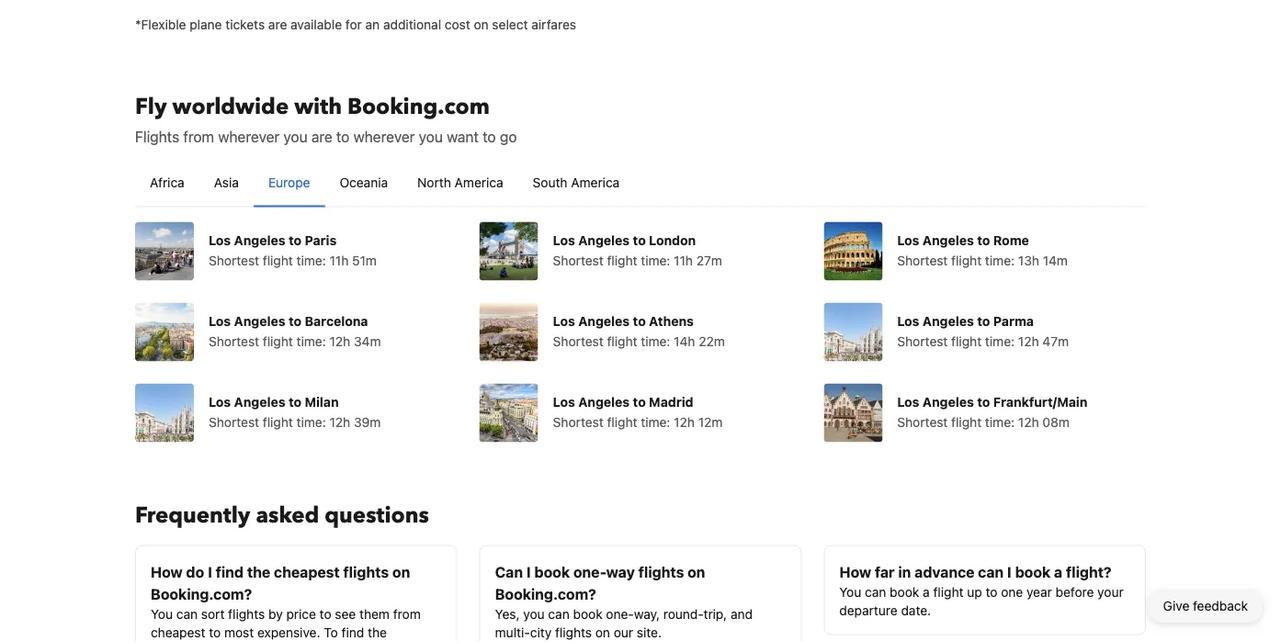 Task type: describe. For each thing, give the bounding box(es) containing it.
date.
[[902, 604, 932, 619]]

city
[[530, 626, 552, 641]]

europe button
[[254, 159, 325, 207]]

rome
[[994, 233, 1030, 248]]

to
[[324, 626, 338, 641]]

flight for athens
[[607, 334, 638, 349]]

can for a
[[865, 585, 887, 600]]

flight for rome
[[952, 253, 982, 269]]

flight for paris
[[263, 253, 293, 269]]

flight for parma
[[952, 334, 982, 349]]

paris
[[305, 233, 337, 248]]

los for los angeles to rome shortest flight time: 13h 14m
[[898, 233, 920, 248]]

i inside how far in advance can i book a flight? you can book a flight up to one year before your departure date.
[[1008, 564, 1012, 582]]

to inside los angeles to athens shortest flight time: 14h 22m
[[633, 314, 646, 329]]

airfares
[[532, 17, 577, 32]]

los angeles to athens shortest flight time: 14h 22m
[[553, 314, 725, 349]]

los angeles to athens image
[[480, 303, 539, 362]]

los angeles to rome image
[[824, 223, 883, 281]]

0 vertical spatial are
[[268, 17, 287, 32]]

asia
[[214, 175, 239, 190]]

51m
[[352, 253, 377, 269]]

12h for 08m
[[1019, 415, 1040, 430]]

los for los angeles to barcelona shortest flight time: 12h 34m
[[209, 314, 231, 329]]

fly
[[135, 92, 167, 123]]

questions
[[325, 502, 429, 532]]

los angeles to london image
[[480, 223, 539, 281]]

an
[[366, 17, 380, 32]]

tickets
[[226, 17, 265, 32]]

i inside 'how do i find the cheapest flights on booking.com? you can sort flights by price to see them from cheapest to most expensive. to find th'
[[208, 564, 212, 582]]

shortest for los angeles to frankfurt/main shortest flight time: 12h 08m
[[898, 415, 948, 430]]

shortest for los angeles to milan shortest flight time: 12h 39m
[[209, 415, 259, 430]]

angeles for parma
[[923, 314, 975, 329]]

1 vertical spatial a
[[923, 585, 930, 600]]

can i book one-way flights on booking.com? yes, you can book one-way, round-trip, and multi-city flights on our site.
[[495, 564, 753, 641]]

booking.com? inside "can i book one-way flights on booking.com? yes, you can book one-way, round-trip, and multi-city flights on our site."
[[495, 586, 597, 604]]

on inside 'how do i find the cheapest flights on booking.com? you can sort flights by price to see them from cheapest to most expensive. to find th'
[[393, 564, 410, 582]]

to inside los angeles to parma shortest flight time: 12h 47m
[[978, 314, 991, 329]]

0 horizontal spatial you
[[284, 128, 308, 146]]

shortest for los angeles to paris shortest flight time: 11h 51m
[[209, 253, 259, 269]]

angeles for madrid
[[579, 395, 630, 410]]

africa
[[150, 175, 185, 190]]

america for north america
[[455, 175, 504, 190]]

los angeles to milan shortest flight time: 12h 39m
[[209, 395, 381, 430]]

north america button
[[403, 159, 518, 207]]

south america button
[[518, 159, 635, 207]]

12h for 47m
[[1019, 334, 1040, 349]]

to inside los angeles to milan shortest flight time: 12h 39m
[[289, 395, 302, 410]]

yes,
[[495, 607, 520, 623]]

angeles for paris
[[234, 233, 286, 248]]

*flexible plane tickets are available for an additional cost on select airfares
[[135, 17, 577, 32]]

give
[[1164, 599, 1190, 614]]

asked
[[256, 502, 319, 532]]

to inside how far in advance can i book a flight? you can book a flight up to one year before your departure date.
[[986, 585, 998, 600]]

are inside fly worldwide with booking.com flights from wherever you are to wherever you want to go
[[312, 128, 333, 146]]

south america
[[533, 175, 620, 190]]

can for booking.com?
[[548, 607, 570, 623]]

2 wherever from the left
[[354, 128, 415, 146]]

on right cost
[[474, 17, 489, 32]]

0 vertical spatial find
[[216, 564, 244, 582]]

to inside los angeles to london shortest flight time: 11h 27m
[[633, 233, 646, 248]]

select
[[492, 17, 528, 32]]

los angeles to frankfurt/main shortest flight time: 12h 08m
[[898, 395, 1088, 430]]

multi-
[[495, 626, 530, 641]]

los angeles to parma image
[[824, 303, 883, 362]]

los for los angeles to frankfurt/main shortest flight time: 12h 08m
[[898, 395, 920, 410]]

time: for paris
[[297, 253, 326, 269]]

our
[[614, 626, 634, 641]]

time: for milan
[[297, 415, 326, 430]]

book up year
[[1016, 564, 1051, 582]]

how far in advance can i book a flight? you can book a flight up to one year before your departure date.
[[840, 564, 1124, 619]]

site.
[[637, 626, 662, 641]]

oceania
[[340, 175, 388, 190]]

you for how do i find the cheapest flights on booking.com?
[[151, 607, 173, 623]]

frankfurt/main
[[994, 395, 1088, 410]]

los for los angeles to parma shortest flight time: 12h 47m
[[898, 314, 920, 329]]

worldwide
[[172, 92, 289, 123]]

give feedback
[[1164, 599, 1249, 614]]

one
[[1002, 585, 1024, 600]]

can up up at the bottom
[[979, 564, 1004, 582]]

to inside "los angeles to rome shortest flight time: 13h 14m"
[[978, 233, 991, 248]]

fly worldwide with booking.com flights from wherever you are to wherever you want to go
[[135, 92, 517, 146]]

time: for rome
[[986, 253, 1015, 269]]

flight for milan
[[263, 415, 293, 430]]

way
[[607, 564, 635, 582]]

1 horizontal spatial find
[[342, 626, 364, 641]]

angeles for frankfurt/main
[[923, 395, 975, 410]]

and
[[731, 607, 753, 623]]

los for los angeles to milan shortest flight time: 12h 39m
[[209, 395, 231, 410]]

athens
[[649, 314, 694, 329]]

them
[[360, 607, 390, 623]]

additional
[[383, 17, 441, 32]]

booking.com? inside 'how do i find the cheapest flights on booking.com? you can sort flights by price to see them from cheapest to most expensive. to find th'
[[151, 586, 252, 604]]

barcelona
[[305, 314, 368, 329]]

see
[[335, 607, 356, 623]]

booking.com
[[348, 92, 490, 123]]

cost
[[445, 17, 471, 32]]

1 horizontal spatial you
[[419, 128, 443, 146]]

to inside los angeles to madrid shortest flight time: 12h 12m
[[633, 395, 646, 410]]

madrid
[[649, 395, 694, 410]]

give feedback button
[[1149, 590, 1263, 623]]

los angeles to barcelona shortest flight time: 12h 34m
[[209, 314, 381, 349]]

12h for 34m
[[330, 334, 351, 349]]

book right can
[[535, 564, 570, 582]]

your
[[1098, 585, 1124, 600]]

flight inside how far in advance can i book a flight? you can book a flight up to one year before your departure date.
[[934, 585, 964, 600]]

shortest for los angeles to barcelona shortest flight time: 12h 34m
[[209, 334, 259, 349]]

how do i find the cheapest flights on booking.com? you can sort flights by price to see them from cheapest to most expensive. to find th
[[151, 564, 421, 642]]

sort
[[201, 607, 225, 623]]

flights right way
[[639, 564, 684, 582]]

47m
[[1043, 334, 1070, 349]]

from inside fly worldwide with booking.com flights from wherever you are to wherever you want to go
[[183, 128, 214, 146]]

time: for london
[[641, 253, 671, 269]]

advance
[[915, 564, 975, 582]]

to down with
[[336, 128, 350, 146]]

0 vertical spatial one-
[[574, 564, 607, 582]]

can
[[495, 564, 523, 582]]

time: for frankfurt/main
[[986, 415, 1015, 430]]

los angeles to london shortest flight time: 11h 27m
[[553, 233, 723, 269]]

flight for frankfurt/main
[[952, 415, 982, 430]]

0 vertical spatial a
[[1055, 564, 1063, 582]]

los for los angeles to paris shortest flight time: 11h 51m
[[209, 233, 231, 248]]

to left go
[[483, 128, 496, 146]]



Task type: vqa. For each thing, say whether or not it's contained in the screenshot.
"BED" in the Premium Double Room 1 double bed Breakfast included Only 1 room left at this price on our site
no



Task type: locate. For each thing, give the bounding box(es) containing it.
1 horizontal spatial how
[[840, 564, 872, 582]]

to left the milan
[[289, 395, 302, 410]]

you for how far in advance can i book a flight?
[[840, 585, 862, 600]]

los inside los angeles to athens shortest flight time: 14h 22m
[[553, 314, 575, 329]]

america right 'north' at left top
[[455, 175, 504, 190]]

angeles for rome
[[923, 233, 975, 248]]

shortest right los angeles to paris image
[[209, 253, 259, 269]]

cheapest
[[274, 564, 340, 582], [151, 626, 206, 641]]

north america
[[418, 175, 504, 190]]

0 horizontal spatial 11h
[[330, 253, 349, 269]]

angeles inside los angeles to athens shortest flight time: 14h 22m
[[579, 314, 630, 329]]

flight for london
[[607, 253, 638, 269]]

are down with
[[312, 128, 333, 146]]

shortest
[[209, 253, 259, 269], [553, 253, 604, 269], [898, 253, 948, 269], [209, 334, 259, 349], [553, 334, 604, 349], [898, 334, 948, 349], [209, 415, 259, 430], [553, 415, 604, 430], [898, 415, 948, 430]]

0 vertical spatial from
[[183, 128, 214, 146]]

flight inside los angeles to frankfurt/main shortest flight time: 12h 08m
[[952, 415, 982, 430]]

europe
[[268, 175, 310, 190]]

time: down london
[[641, 253, 671, 269]]

shortest right los angeles to madrid image
[[553, 415, 604, 430]]

to inside los angeles to frankfurt/main shortest flight time: 12h 08m
[[978, 395, 991, 410]]

los for los angeles to london shortest flight time: 11h 27m
[[553, 233, 575, 248]]

1 vertical spatial are
[[312, 128, 333, 146]]

you inside how far in advance can i book a flight? you can book a flight up to one year before your departure date.
[[840, 585, 862, 600]]

1 vertical spatial one-
[[606, 607, 634, 623]]

shortest right los angeles to frankfurt/main image
[[898, 415, 948, 430]]

africa button
[[135, 159, 199, 207]]

1 america from the left
[[455, 175, 504, 190]]

12h inside los angeles to frankfurt/main shortest flight time: 12h 08m
[[1019, 415, 1040, 430]]

los inside los angeles to paris shortest flight time: 11h 51m
[[209, 233, 231, 248]]

*flexible
[[135, 17, 186, 32]]

12h inside los angeles to barcelona shortest flight time: 12h 34m
[[330, 334, 351, 349]]

price
[[286, 607, 316, 623]]

a up 'before'
[[1055, 564, 1063, 582]]

los right los angeles to athens image
[[553, 314, 575, 329]]

flight left 12m
[[607, 415, 638, 430]]

wherever
[[218, 128, 280, 146], [354, 128, 415, 146]]

34m
[[354, 334, 381, 349]]

angeles for london
[[579, 233, 630, 248]]

1 i from the left
[[208, 564, 212, 582]]

how left do
[[151, 564, 183, 582]]

time: for athens
[[641, 334, 671, 349]]

0 horizontal spatial from
[[183, 128, 214, 146]]

los angeles to paris image
[[135, 223, 194, 281]]

flights up the 'most'
[[228, 607, 265, 623]]

flight inside los angeles to athens shortest flight time: 14h 22m
[[607, 334, 638, 349]]

to left paris
[[289, 233, 302, 248]]

shortest inside "los angeles to rome shortest flight time: 13h 14m"
[[898, 253, 948, 269]]

flights
[[135, 128, 179, 146]]

flight inside "los angeles to rome shortest flight time: 13h 14m"
[[952, 253, 982, 269]]

most
[[224, 626, 254, 641]]

1 horizontal spatial 11h
[[674, 253, 693, 269]]

3 i from the left
[[1008, 564, 1012, 582]]

you down with
[[284, 128, 308, 146]]

flight inside los angeles to barcelona shortest flight time: 12h 34m
[[263, 334, 293, 349]]

booking.com? down do
[[151, 586, 252, 604]]

can up the 'city'
[[548, 607, 570, 623]]

go
[[500, 128, 517, 146]]

shortest right los angeles to london image on the top left
[[553, 253, 604, 269]]

time: down the milan
[[297, 415, 326, 430]]

los right los angeles to paris image
[[209, 233, 231, 248]]

milan
[[305, 395, 339, 410]]

2 i from the left
[[527, 564, 531, 582]]

round-
[[664, 607, 704, 623]]

1 horizontal spatial a
[[1055, 564, 1063, 582]]

london
[[649, 233, 696, 248]]

los angeles to madrid image
[[480, 384, 539, 443]]

0 horizontal spatial i
[[208, 564, 212, 582]]

los angeles to rome shortest flight time: 13h 14m
[[898, 233, 1068, 269]]

1 horizontal spatial are
[[312, 128, 333, 146]]

can inside "can i book one-way flights on booking.com? yes, you can book one-way, round-trip, and multi-city flights on our site."
[[548, 607, 570, 623]]

to left madrid
[[633, 395, 646, 410]]

los right "los angeles to barcelona" image at the left of page
[[209, 314, 231, 329]]

angeles inside los angeles to frankfurt/main shortest flight time: 12h 08m
[[923, 395, 975, 410]]

1 wherever from the left
[[218, 128, 280, 146]]

shortest inside los angeles to london shortest flight time: 11h 27m
[[553, 253, 604, 269]]

flight up los angeles to barcelona shortest flight time: 12h 34m
[[263, 253, 293, 269]]

trip,
[[704, 607, 728, 623]]

flight up los angeles to milan shortest flight time: 12h 39m
[[263, 334, 293, 349]]

1 vertical spatial find
[[342, 626, 364, 641]]

how for how do i find the cheapest flights on booking.com?
[[151, 564, 183, 582]]

12h inside los angeles to milan shortest flight time: 12h 39m
[[330, 415, 351, 430]]

time: for madrid
[[641, 415, 671, 430]]

before
[[1056, 585, 1095, 600]]

los right los angeles to frankfurt/main image
[[898, 395, 920, 410]]

flight left 14h
[[607, 334, 638, 349]]

time: inside los angeles to frankfurt/main shortest flight time: 12h 08m
[[986, 415, 1015, 430]]

with
[[294, 92, 342, 123]]

find left the
[[216, 564, 244, 582]]

are
[[268, 17, 287, 32], [312, 128, 333, 146]]

los inside los angeles to frankfurt/main shortest flight time: 12h 08m
[[898, 395, 920, 410]]

2 america from the left
[[571, 175, 620, 190]]

flight down advance
[[934, 585, 964, 600]]

you left sort
[[151, 607, 173, 623]]

los
[[209, 233, 231, 248], [553, 233, 575, 248], [898, 233, 920, 248], [209, 314, 231, 329], [553, 314, 575, 329], [898, 314, 920, 329], [209, 395, 231, 410], [553, 395, 575, 410], [898, 395, 920, 410]]

shortest right los angeles to parma image
[[898, 334, 948, 349]]

how inside how far in advance can i book a flight? you can book a flight up to one year before your departure date.
[[840, 564, 872, 582]]

to inside los angeles to paris shortest flight time: 11h 51m
[[289, 233, 302, 248]]

angeles for milan
[[234, 395, 286, 410]]

1 horizontal spatial i
[[527, 564, 531, 582]]

can up departure
[[865, 585, 887, 600]]

shortest right los angeles to rome image
[[898, 253, 948, 269]]

flight inside los angeles to paris shortest flight time: 11h 51m
[[263, 253, 293, 269]]

shortest for los angeles to rome shortest flight time: 13h 14m
[[898, 253, 948, 269]]

can for on
[[176, 607, 198, 623]]

shortest inside los angeles to parma shortest flight time: 12h 47m
[[898, 334, 948, 349]]

11h
[[330, 253, 349, 269], [674, 253, 693, 269]]

time: down the parma
[[986, 334, 1015, 349]]

0 horizontal spatial a
[[923, 585, 930, 600]]

plane
[[190, 17, 222, 32]]

1 horizontal spatial from
[[393, 607, 421, 623]]

from right flights
[[183, 128, 214, 146]]

0 horizontal spatial how
[[151, 564, 183, 582]]

time: for parma
[[986, 334, 1015, 349]]

11h inside los angeles to paris shortest flight time: 11h 51m
[[330, 253, 349, 269]]

14h
[[674, 334, 696, 349]]

flights
[[343, 564, 389, 582], [639, 564, 684, 582], [228, 607, 265, 623], [555, 626, 592, 641]]

12h down "barcelona"
[[330, 334, 351, 349]]

los inside "los angeles to rome shortest flight time: 13h 14m"
[[898, 233, 920, 248]]

angeles for barcelona
[[234, 314, 286, 329]]

you down booking.com
[[419, 128, 443, 146]]

are right the tickets
[[268, 17, 287, 32]]

a up date.
[[923, 585, 930, 600]]

time: inside los angeles to milan shortest flight time: 12h 39m
[[297, 415, 326, 430]]

1 booking.com? from the left
[[151, 586, 252, 604]]

can left sort
[[176, 607, 198, 623]]

time: inside los angeles to parma shortest flight time: 12h 47m
[[986, 334, 1015, 349]]

find
[[216, 564, 244, 582], [342, 626, 364, 641]]

tab list containing africa
[[135, 159, 1147, 209]]

1 horizontal spatial wherever
[[354, 128, 415, 146]]

parma
[[994, 314, 1034, 329]]

expensive.
[[257, 626, 320, 641]]

time: inside los angeles to madrid shortest flight time: 12h 12m
[[641, 415, 671, 430]]

time: for barcelona
[[297, 334, 326, 349]]

flights right the 'city'
[[555, 626, 592, 641]]

from inside 'how do i find the cheapest flights on booking.com? you can sort flights by price to see them from cheapest to most expensive. to find th'
[[393, 607, 421, 623]]

you up the 'city'
[[524, 607, 545, 623]]

shortest for los angeles to london shortest flight time: 11h 27m
[[553, 253, 604, 269]]

angeles left "barcelona"
[[234, 314, 286, 329]]

11h left 51m
[[330, 253, 349, 269]]

los for los angeles to madrid shortest flight time: 12h 12m
[[553, 395, 575, 410]]

tab list
[[135, 159, 1147, 209]]

1 vertical spatial cheapest
[[151, 626, 206, 641]]

year
[[1027, 585, 1053, 600]]

frequently asked questions
[[135, 502, 429, 532]]

time:
[[297, 253, 326, 269], [641, 253, 671, 269], [986, 253, 1015, 269], [297, 334, 326, 349], [641, 334, 671, 349], [986, 334, 1015, 349], [297, 415, 326, 430], [641, 415, 671, 430], [986, 415, 1015, 430]]

1 horizontal spatial america
[[571, 175, 620, 190]]

on up round-
[[688, 564, 706, 582]]

11h for 27m
[[674, 253, 693, 269]]

time: inside los angeles to london shortest flight time: 11h 27m
[[641, 253, 671, 269]]

los for los angeles to athens shortest flight time: 14h 22m
[[553, 314, 575, 329]]

12h
[[330, 334, 351, 349], [1019, 334, 1040, 349], [330, 415, 351, 430], [674, 415, 695, 430], [1019, 415, 1040, 430]]

los right los angeles to london image on the top left
[[553, 233, 575, 248]]

south
[[533, 175, 568, 190]]

book down in
[[890, 585, 920, 600]]

up
[[968, 585, 983, 600]]

you up departure
[[840, 585, 862, 600]]

time: down madrid
[[641, 415, 671, 430]]

shortest inside los angeles to athens shortest flight time: 14h 22m
[[553, 334, 604, 349]]

flight
[[263, 253, 293, 269], [607, 253, 638, 269], [952, 253, 982, 269], [263, 334, 293, 349], [607, 334, 638, 349], [952, 334, 982, 349], [263, 415, 293, 430], [607, 415, 638, 430], [952, 415, 982, 430], [934, 585, 964, 600]]

shortest inside los angeles to milan shortest flight time: 12h 39m
[[209, 415, 259, 430]]

departure
[[840, 604, 898, 619]]

2 11h from the left
[[674, 253, 693, 269]]

los angeles to milan image
[[135, 384, 194, 443]]

flight inside los angeles to milan shortest flight time: 12h 39m
[[263, 415, 293, 430]]

i
[[208, 564, 212, 582], [527, 564, 531, 582], [1008, 564, 1012, 582]]

angeles down los angeles to parma shortest flight time: 12h 47m
[[923, 395, 975, 410]]

flight inside los angeles to madrid shortest flight time: 12h 12m
[[607, 415, 638, 430]]

a
[[1055, 564, 1063, 582], [923, 585, 930, 600]]

flight inside los angeles to parma shortest flight time: 12h 47m
[[952, 334, 982, 349]]

on left our
[[596, 626, 611, 641]]

america for south america
[[571, 175, 620, 190]]

to down sort
[[209, 626, 221, 641]]

shortest for los angeles to madrid shortest flight time: 12h 12m
[[553, 415, 604, 430]]

0 horizontal spatial wherever
[[218, 128, 280, 146]]

flight left '39m'
[[263, 415, 293, 430]]

12h down madrid
[[674, 415, 695, 430]]

time: down paris
[[297, 253, 326, 269]]

shortest inside los angeles to paris shortest flight time: 11h 51m
[[209, 253, 259, 269]]

angeles left madrid
[[579, 395, 630, 410]]

time: inside los angeles to barcelona shortest flight time: 12h 34m
[[297, 334, 326, 349]]

angeles inside los angeles to paris shortest flight time: 11h 51m
[[234, 233, 286, 248]]

i up one
[[1008, 564, 1012, 582]]

flight?
[[1067, 564, 1112, 582]]

los angeles to frankfurt/main image
[[824, 384, 883, 443]]

27m
[[697, 253, 723, 269]]

how inside 'how do i find the cheapest flights on booking.com? you can sort flights by price to see them from cheapest to most expensive. to find th'
[[151, 564, 183, 582]]

booking.com?
[[151, 586, 252, 604], [495, 586, 597, 604]]

0 vertical spatial cheapest
[[274, 564, 340, 582]]

booking.com? up the 'city'
[[495, 586, 597, 604]]

1 vertical spatial you
[[151, 607, 173, 623]]

oceania button
[[325, 159, 403, 207]]

available
[[291, 17, 342, 32]]

flight up los angeles to athens shortest flight time: 14h 22m
[[607, 253, 638, 269]]

find down see
[[342, 626, 364, 641]]

los right los angeles to madrid image
[[553, 395, 575, 410]]

los inside los angeles to madrid shortest flight time: 12h 12m
[[553, 395, 575, 410]]

time: down "rome"
[[986, 253, 1015, 269]]

frequently
[[135, 502, 251, 532]]

time: inside los angeles to athens shortest flight time: 14h 22m
[[641, 334, 671, 349]]

11h for 51m
[[330, 253, 349, 269]]

flights up them
[[343, 564, 389, 582]]

12h inside los angeles to parma shortest flight time: 12h 47m
[[1019, 334, 1040, 349]]

flight for madrid
[[607, 415, 638, 430]]

shortest right "los angeles to barcelona" image at the left of page
[[209, 334, 259, 349]]

america right the south
[[571, 175, 620, 190]]

book
[[535, 564, 570, 582], [1016, 564, 1051, 582], [890, 585, 920, 600], [573, 607, 603, 623]]

los inside los angeles to parma shortest flight time: 12h 47m
[[898, 314, 920, 329]]

on down questions
[[393, 564, 410, 582]]

11h down london
[[674, 253, 693, 269]]

0 horizontal spatial are
[[268, 17, 287, 32]]

0 horizontal spatial cheapest
[[151, 626, 206, 641]]

1 horizontal spatial booking.com?
[[495, 586, 597, 604]]

from
[[183, 128, 214, 146], [393, 607, 421, 623]]

to inside los angeles to barcelona shortest flight time: 12h 34m
[[289, 314, 302, 329]]

in
[[899, 564, 912, 582]]

2 booking.com? from the left
[[495, 586, 597, 604]]

1 vertical spatial from
[[393, 607, 421, 623]]

angeles inside "los angeles to rome shortest flight time: 13h 14m"
[[923, 233, 975, 248]]

0 horizontal spatial you
[[151, 607, 173, 623]]

way,
[[634, 607, 660, 623]]

08m
[[1043, 415, 1070, 430]]

flight up los angeles to frankfurt/main shortest flight time: 12h 08m
[[952, 334, 982, 349]]

angeles left the parma
[[923, 314, 975, 329]]

0 horizontal spatial find
[[216, 564, 244, 582]]

far
[[875, 564, 895, 582]]

north
[[418, 175, 451, 190]]

2 how from the left
[[840, 564, 872, 582]]

flight inside los angeles to london shortest flight time: 11h 27m
[[607, 253, 638, 269]]

to up to at the left
[[320, 607, 332, 623]]

angeles inside los angeles to parma shortest flight time: 12h 47m
[[923, 314, 975, 329]]

los inside los angeles to london shortest flight time: 11h 27m
[[553, 233, 575, 248]]

shortest for los angeles to athens shortest flight time: 14h 22m
[[553, 334, 604, 349]]

do
[[186, 564, 204, 582]]

shortest inside los angeles to barcelona shortest flight time: 12h 34m
[[209, 334, 259, 349]]

angeles inside los angeles to london shortest flight time: 11h 27m
[[579, 233, 630, 248]]

12h for 12m
[[674, 415, 695, 430]]

time: inside "los angeles to rome shortest flight time: 13h 14m"
[[986, 253, 1015, 269]]

wherever down booking.com
[[354, 128, 415, 146]]

12h down frankfurt/main
[[1019, 415, 1040, 430]]

to left frankfurt/main
[[978, 395, 991, 410]]

14m
[[1043, 253, 1068, 269]]

you inside 'how do i find the cheapest flights on booking.com? you can sort flights by price to see them from cheapest to most expensive. to find th'
[[151, 607, 173, 623]]

0 horizontal spatial booking.com?
[[151, 586, 252, 604]]

to left athens
[[633, 314, 646, 329]]

13h
[[1019, 253, 1040, 269]]

cheapest down sort
[[151, 626, 206, 641]]

flight for barcelona
[[263, 334, 293, 349]]

angeles inside los angeles to barcelona shortest flight time: 12h 34m
[[234, 314, 286, 329]]

11h inside los angeles to london shortest flight time: 11h 27m
[[674, 253, 693, 269]]

39m
[[354, 415, 381, 430]]

to left "barcelona"
[[289, 314, 302, 329]]

i inside "can i book one-way flights on booking.com? yes, you can book one-way, round-trip, and multi-city flights on our site."
[[527, 564, 531, 582]]

los angeles to parma shortest flight time: 12h 47m
[[898, 314, 1070, 349]]

angeles down the south america button
[[579, 233, 630, 248]]

for
[[346, 17, 362, 32]]

angeles inside los angeles to madrid shortest flight time: 12h 12m
[[579, 395, 630, 410]]

time: down frankfurt/main
[[986, 415, 1015, 430]]

to right up at the bottom
[[986, 585, 998, 600]]

1 11h from the left
[[330, 253, 349, 269]]

to left london
[[633, 233, 646, 248]]

12h for 39m
[[330, 415, 351, 430]]

angeles left athens
[[579, 314, 630, 329]]

0 vertical spatial you
[[840, 585, 862, 600]]

to
[[336, 128, 350, 146], [483, 128, 496, 146], [289, 233, 302, 248], [633, 233, 646, 248], [978, 233, 991, 248], [289, 314, 302, 329], [633, 314, 646, 329], [978, 314, 991, 329], [289, 395, 302, 410], [633, 395, 646, 410], [978, 395, 991, 410], [986, 585, 998, 600], [320, 607, 332, 623], [209, 626, 221, 641]]

to left the parma
[[978, 314, 991, 329]]

shortest right los angeles to milan image
[[209, 415, 259, 430]]

the
[[247, 564, 271, 582]]

book left way,
[[573, 607, 603, 623]]

shortest inside los angeles to madrid shortest flight time: 12h 12m
[[553, 415, 604, 430]]

1 how from the left
[[151, 564, 183, 582]]

can inside 'how do i find the cheapest flights on booking.com? you can sort flights by price to see them from cheapest to most expensive. to find th'
[[176, 607, 198, 623]]

by
[[269, 607, 283, 623]]

you inside "can i book one-way flights on booking.com? yes, you can book one-way, round-trip, and multi-city flights on our site."
[[524, 607, 545, 623]]

los right los angeles to milan image
[[209, 395, 231, 410]]

how left far
[[840, 564, 872, 582]]

flight left 08m
[[952, 415, 982, 430]]

to left "rome"
[[978, 233, 991, 248]]

time: down athens
[[641, 334, 671, 349]]

time: down "barcelona"
[[297, 334, 326, 349]]

shortest right los angeles to athens image
[[553, 334, 604, 349]]

0 horizontal spatial america
[[455, 175, 504, 190]]

asia button
[[199, 159, 254, 207]]

shortest inside los angeles to frankfurt/main shortest flight time: 12h 08m
[[898, 415, 948, 430]]

feedback
[[1194, 599, 1249, 614]]

angeles left "rome"
[[923, 233, 975, 248]]

los right los angeles to parma image
[[898, 314, 920, 329]]

22m
[[699, 334, 725, 349]]

angeles for athens
[[579, 314, 630, 329]]

you
[[840, 585, 862, 600], [151, 607, 173, 623]]

1 horizontal spatial cheapest
[[274, 564, 340, 582]]

los inside los angeles to barcelona shortest flight time: 12h 34m
[[209, 314, 231, 329]]

want
[[447, 128, 479, 146]]

i right can
[[527, 564, 531, 582]]

america
[[455, 175, 504, 190], [571, 175, 620, 190]]

angeles inside los angeles to milan shortest flight time: 12h 39m
[[234, 395, 286, 410]]

los inside los angeles to milan shortest flight time: 12h 39m
[[209, 395, 231, 410]]

i right do
[[208, 564, 212, 582]]

1 horizontal spatial you
[[840, 585, 862, 600]]

12h inside los angeles to madrid shortest flight time: 12h 12m
[[674, 415, 695, 430]]

time: inside los angeles to paris shortest flight time: 11h 51m
[[297, 253, 326, 269]]

los angeles to barcelona image
[[135, 303, 194, 362]]

2 horizontal spatial you
[[524, 607, 545, 623]]

2 horizontal spatial i
[[1008, 564, 1012, 582]]

how for how far in advance can i book a flight?
[[840, 564, 872, 582]]

shortest for los angeles to parma shortest flight time: 12h 47m
[[898, 334, 948, 349]]



